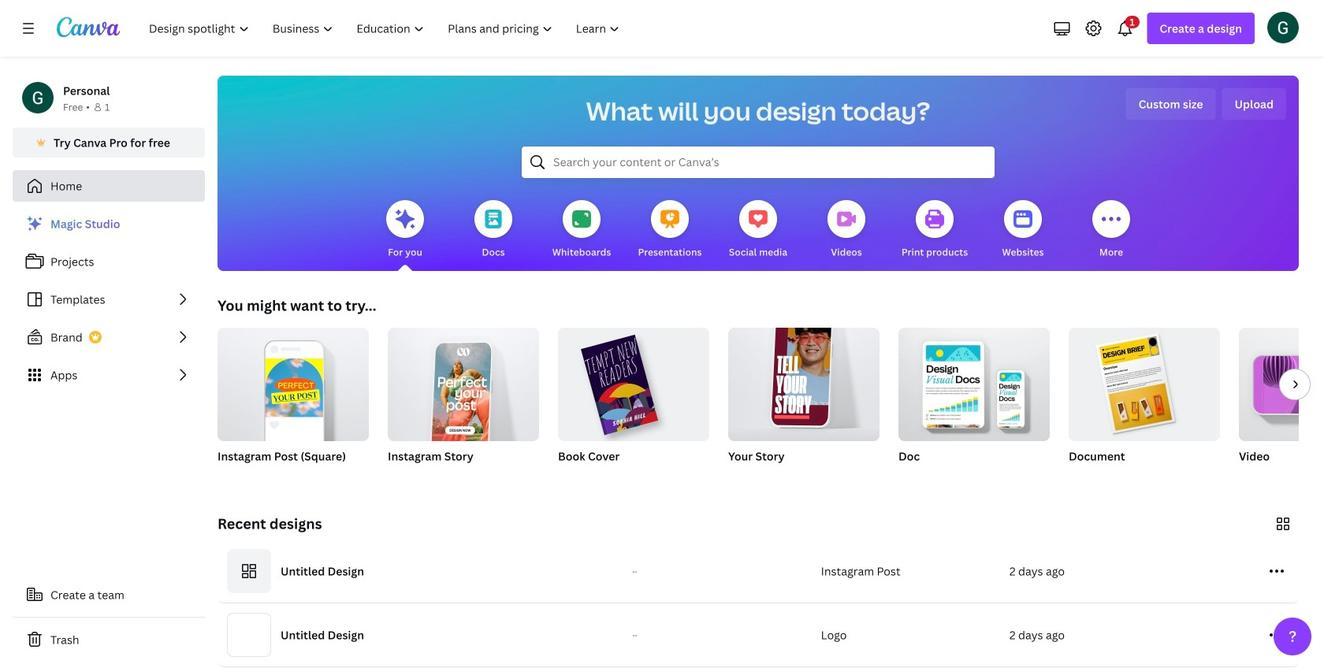 Task type: vqa. For each thing, say whether or not it's contained in the screenshot.
Top level navigation element
yes



Task type: locate. For each thing, give the bounding box(es) containing it.
group
[[728, 318, 880, 484], [728, 318, 880, 441], [218, 322, 369, 484], [218, 322, 369, 441], [388, 322, 539, 484], [388, 322, 539, 451], [558, 322, 709, 484], [558, 322, 709, 441], [899, 328, 1050, 484], [899, 328, 1050, 441], [1069, 328, 1220, 484], [1239, 328, 1324, 484]]

greg robinson image
[[1267, 12, 1299, 43]]

list
[[13, 208, 205, 391]]

top level navigation element
[[139, 13, 633, 44]]

None search field
[[522, 147, 995, 178]]



Task type: describe. For each thing, give the bounding box(es) containing it.
Search search field
[[553, 147, 963, 177]]



